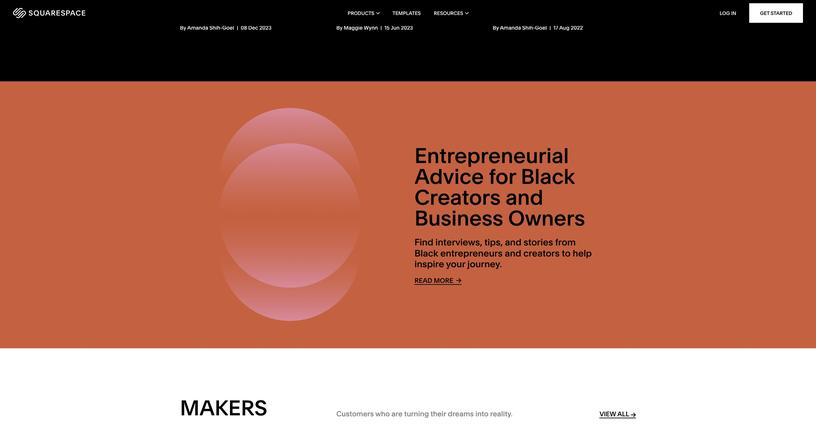Task type: locate. For each thing, give the bounding box(es) containing it.
help
[[573, 248, 592, 259]]

templates link
[[393, 0, 421, 26]]

shih- for 08 dec 2023
[[210, 25, 222, 31]]

0 horizontal spatial by amanda shih-goel
[[180, 25, 234, 31]]

goel
[[222, 25, 234, 31], [535, 25, 547, 31]]

3 by from the left
[[493, 25, 499, 31]]

read
[[415, 277, 432, 285]]

dec
[[248, 25, 258, 31]]

creators
[[415, 185, 501, 210]]

→ right more
[[456, 277, 462, 284]]

get started link
[[750, 3, 803, 23]]

2023 right jun
[[401, 25, 413, 31]]

2 by from the left
[[336, 25, 343, 31]]

1 goel from the left
[[222, 25, 234, 31]]

started
[[771, 10, 793, 16]]

goel for 17
[[535, 25, 547, 31]]

1 by amanda shih-goel from the left
[[180, 25, 234, 31]]

0 vertical spatial →
[[456, 277, 462, 284]]

1 vertical spatial →
[[631, 411, 636, 419]]

0 horizontal spatial →
[[456, 277, 462, 284]]

2023 for 08 dec 2023
[[259, 25, 272, 31]]

1 shih- from the left
[[210, 25, 222, 31]]

by for 08 dec 2023
[[180, 25, 186, 31]]

1 horizontal spatial by amanda shih-goel
[[493, 25, 547, 31]]

all
[[618, 411, 630, 418]]

1 horizontal spatial →
[[631, 411, 636, 419]]

2 goel from the left
[[535, 25, 547, 31]]

1 horizontal spatial goel
[[535, 25, 547, 31]]

black inside entrepreneurial advice for black creators and business owners
[[521, 164, 575, 189]]

for
[[489, 164, 516, 189]]

shih-
[[210, 25, 222, 31], [522, 25, 535, 31]]

in
[[731, 10, 737, 16]]

squarespace logo image
[[13, 8, 85, 18]]

get started
[[760, 10, 793, 16]]

0 vertical spatial black
[[521, 164, 575, 189]]

0 horizontal spatial by
[[180, 25, 186, 31]]

2 2023 from the left
[[401, 25, 413, 31]]

2023
[[259, 25, 272, 31], [401, 25, 413, 31]]

2 shih- from the left
[[522, 25, 535, 31]]

2023 right dec
[[259, 25, 272, 31]]

your
[[446, 259, 465, 270]]

templates
[[393, 10, 421, 16]]

amanda for 17 aug 2022
[[500, 25, 521, 31]]

advice
[[415, 164, 484, 189]]

and
[[506, 185, 544, 210], [505, 237, 522, 248], [505, 248, 522, 259]]

shih- left 08
[[210, 25, 222, 31]]

amanda
[[187, 25, 208, 31], [500, 25, 521, 31]]

goel left 08
[[222, 25, 234, 31]]

1 horizontal spatial black
[[521, 164, 575, 189]]

by for 17 aug 2022
[[493, 25, 499, 31]]

resources
[[434, 10, 463, 16]]

and inside entrepreneurial advice for black creators and business owners
[[506, 185, 544, 210]]

by maggie wynn
[[336, 25, 378, 31]]

1 by from the left
[[180, 25, 186, 31]]

→ for entrepreneurial advice for black creators and business owners
[[456, 277, 462, 284]]

→
[[456, 277, 462, 284], [631, 411, 636, 419]]

0 horizontal spatial black
[[415, 248, 438, 259]]

by amanda shih-goel for 17 aug 2022
[[493, 25, 547, 31]]

2 amanda from the left
[[500, 25, 521, 31]]

turning
[[404, 410, 429, 419]]

2 by amanda shih-goel from the left
[[493, 25, 547, 31]]

1 amanda from the left
[[187, 25, 208, 31]]

→ inside 'read more →'
[[456, 277, 462, 284]]

1 horizontal spatial 2023
[[401, 25, 413, 31]]

1 vertical spatial black
[[415, 248, 438, 259]]

1 horizontal spatial amanda
[[500, 25, 521, 31]]

0 horizontal spatial shih-
[[210, 25, 222, 31]]

black
[[521, 164, 575, 189], [415, 248, 438, 259]]

0 horizontal spatial goel
[[222, 25, 234, 31]]

read more →
[[415, 277, 462, 285]]

customers who are turning their dreams into reality.
[[336, 410, 513, 419]]

1 horizontal spatial by
[[336, 25, 343, 31]]

who
[[376, 410, 390, 419]]

by amanda shih-goel
[[180, 25, 234, 31], [493, 25, 547, 31]]

0 horizontal spatial amanda
[[187, 25, 208, 31]]

goel left 17
[[535, 25, 547, 31]]

by
[[180, 25, 186, 31], [336, 25, 343, 31], [493, 25, 499, 31]]

→ inside view all →
[[631, 411, 636, 419]]

inspire
[[415, 259, 444, 270]]

entrepreneurial
[[415, 143, 569, 168]]

1 horizontal spatial shih-
[[522, 25, 535, 31]]

makers
[[180, 396, 267, 421]]

0 horizontal spatial 2023
[[259, 25, 272, 31]]

15
[[385, 25, 390, 31]]

→ right all
[[631, 411, 636, 419]]

2 horizontal spatial by
[[493, 25, 499, 31]]

customers
[[336, 410, 374, 419]]

1 2023 from the left
[[259, 25, 272, 31]]

shih- left 17
[[522, 25, 535, 31]]

interviews,
[[436, 237, 482, 248]]



Task type: vqa. For each thing, say whether or not it's contained in the screenshot.
the bottommost The →
yes



Task type: describe. For each thing, give the bounding box(es) containing it.
08
[[241, 25, 247, 31]]

2022
[[571, 25, 583, 31]]

by for 15 jun 2023
[[336, 25, 343, 31]]

from
[[555, 237, 576, 248]]

tips,
[[485, 237, 503, 248]]

log             in
[[720, 10, 737, 16]]

17
[[554, 25, 558, 31]]

squarespace logo link
[[13, 8, 171, 18]]

get
[[760, 10, 770, 16]]

reality.
[[490, 410, 513, 419]]

products button
[[348, 0, 380, 26]]

black inside find interviews, tips, and stories from black entrepreneurs and creators to help inspire your journey.
[[415, 248, 438, 259]]

business
[[415, 206, 503, 231]]

shih- for 17 aug 2022
[[522, 25, 535, 31]]

08 dec 2023
[[241, 25, 272, 31]]

log
[[720, 10, 730, 16]]

find
[[415, 237, 434, 248]]

journey.
[[468, 259, 502, 270]]

2023 for 15 jun 2023
[[401, 25, 413, 31]]

aug
[[559, 25, 570, 31]]

maggie
[[344, 25, 363, 31]]

view all →
[[600, 411, 636, 419]]

products
[[348, 10, 374, 16]]

view
[[600, 411, 616, 418]]

stories
[[524, 237, 553, 248]]

log             in link
[[720, 10, 737, 16]]

owners
[[508, 206, 585, 231]]

17 aug 2022
[[554, 25, 583, 31]]

15 jun 2023
[[385, 25, 413, 31]]

resources button
[[434, 0, 469, 26]]

wynn
[[364, 25, 378, 31]]

creators
[[524, 248, 560, 259]]

entrepreneurs
[[441, 248, 503, 259]]

find interviews, tips, and stories from black entrepreneurs and creators to help inspire your journey.
[[415, 237, 592, 270]]

→ for makers
[[631, 411, 636, 419]]

are
[[392, 410, 403, 419]]

dreams
[[448, 410, 474, 419]]

their
[[431, 410, 446, 419]]

goel for 08
[[222, 25, 234, 31]]

to
[[562, 248, 571, 259]]

jun
[[391, 25, 400, 31]]

more
[[434, 277, 454, 285]]

entrepreneurial advice for black creators and business owners
[[415, 143, 585, 231]]

by amanda shih-goel for 08 dec 2023
[[180, 25, 234, 31]]

into
[[476, 410, 489, 419]]

amanda for 08 dec 2023
[[187, 25, 208, 31]]



